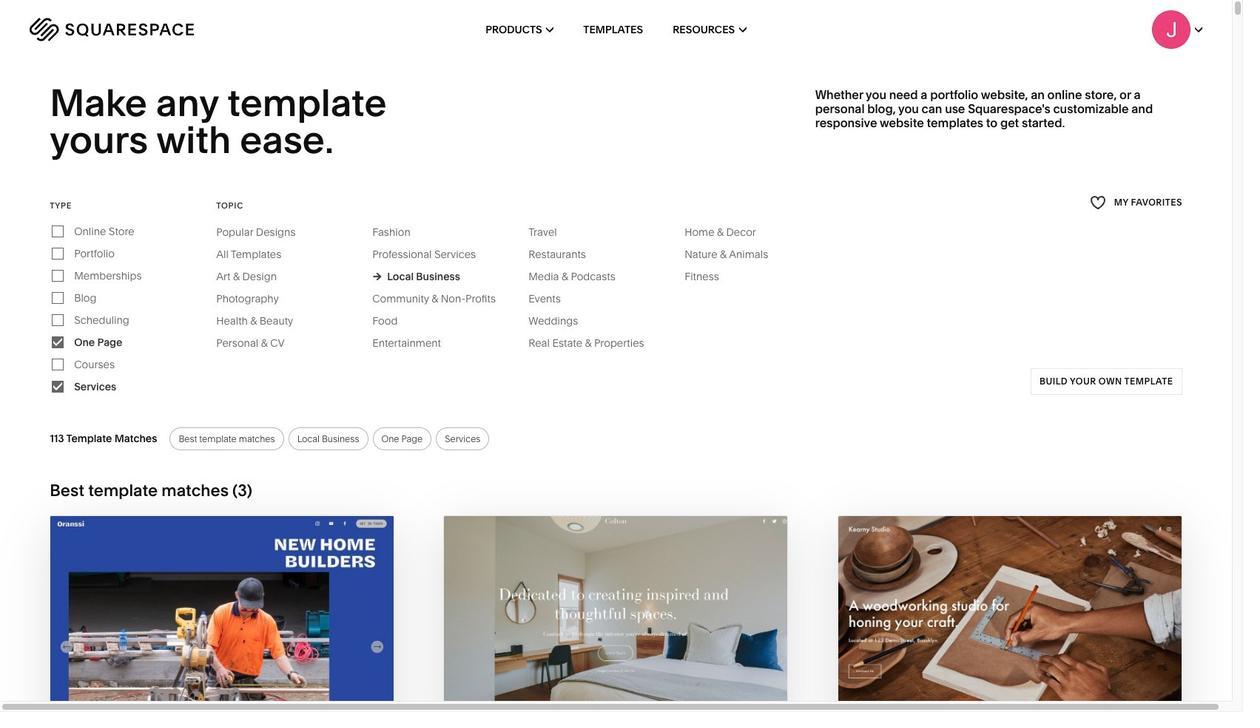 Task type: describe. For each thing, give the bounding box(es) containing it.
oranssi image
[[50, 517, 394, 713]]



Task type: vqa. For each thing, say whether or not it's contained in the screenshot.
Kearny image
yes



Task type: locate. For each thing, give the bounding box(es) containing it.
kearny image
[[839, 517, 1182, 713]]

colton image
[[445, 517, 788, 713]]



